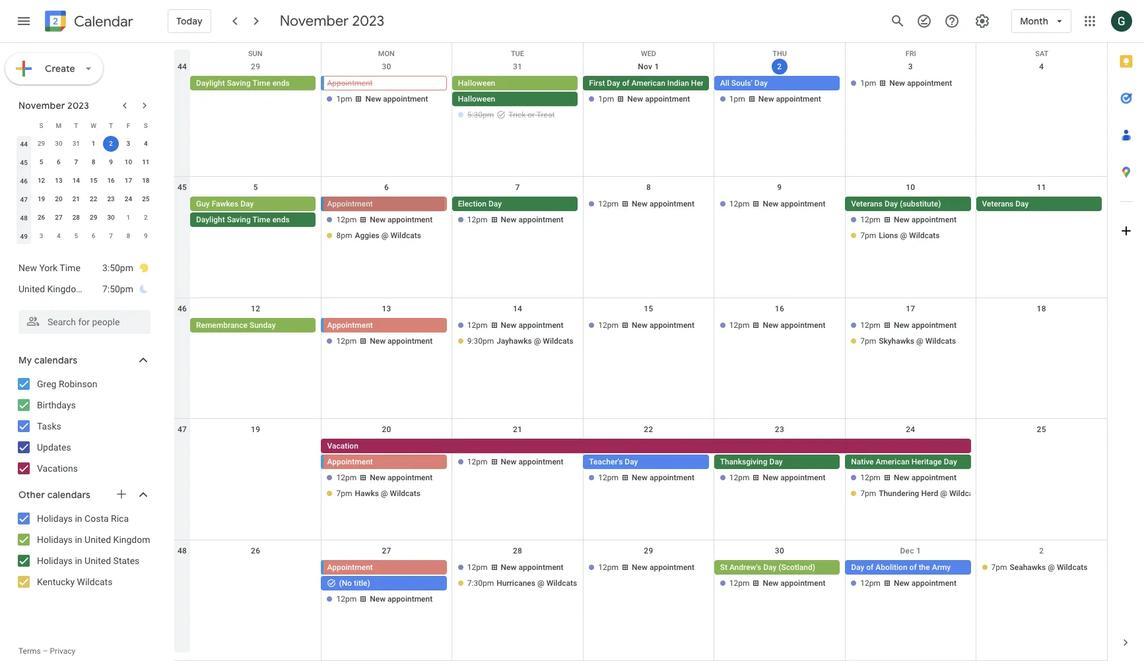 Task type: vqa. For each thing, say whether or not it's contained in the screenshot.
Terms link at the left of page
yes



Task type: describe. For each thing, give the bounding box(es) containing it.
december 1 element
[[121, 210, 136, 226]]

month inside button
[[724, 79, 747, 88]]

row containing 29
[[15, 135, 155, 153]]

47 for m
[[20, 196, 28, 203]]

44 for sun
[[178, 62, 187, 71]]

row containing 47
[[174, 420, 1108, 541]]

2 vertical spatial 4
[[57, 233, 61, 240]]

@ for 7pm hawks @ wildcats
[[381, 490, 388, 499]]

f
[[127, 122, 130, 129]]

12 inside grid
[[251, 304, 260, 314]]

7pm lions @ wildcats
[[861, 231, 940, 241]]

w
[[91, 122, 97, 129]]

4 appointment button from the top
[[324, 455, 447, 470]]

day of abolition of the army
[[852, 563, 951, 572]]

1 vertical spatial heritage
[[912, 458, 942, 467]]

22 inside 22 element
[[90, 196, 97, 203]]

(no title) button
[[321, 576, 447, 591]]

1 vertical spatial 11
[[1037, 183, 1047, 192]]

row containing 46
[[174, 298, 1108, 420]]

13 element
[[51, 173, 67, 189]]

greg robinson
[[37, 379, 97, 390]]

terms
[[18, 647, 41, 657]]

3:50pm
[[102, 263, 133, 273]]

1 vertical spatial 10
[[906, 183, 916, 192]]

saving inside button
[[227, 79, 251, 88]]

25 element
[[138, 192, 154, 207]]

cell containing guy fawkes day
[[190, 197, 321, 245]]

1 vertical spatial 23
[[775, 426, 785, 435]]

25 inside 25 element
[[142, 196, 150, 203]]

rica
[[111, 514, 129, 524]]

updates
[[37, 443, 71, 453]]

native
[[852, 458, 874, 467]]

holidays for holidays in united kingdom
[[37, 535, 73, 546]]

appointment button for 6
[[324, 197, 447, 212]]

row containing 12
[[15, 172, 155, 190]]

11 element
[[138, 155, 154, 170]]

appointment button for 13
[[324, 318, 447, 333]]

daylight saving time ends
[[196, 79, 290, 88]]

0 vertical spatial heritage
[[691, 79, 722, 88]]

28 element
[[68, 210, 84, 226]]

appointment for 13
[[327, 321, 373, 330]]

30 down 'mon'
[[382, 62, 392, 71]]

0 vertical spatial 5
[[39, 159, 43, 166]]

46 for m
[[20, 177, 28, 185]]

october 30 element
[[51, 136, 67, 152]]

hawks
[[355, 490, 379, 499]]

0 vertical spatial 7
[[74, 159, 78, 166]]

11 inside november 2023 grid
[[142, 159, 150, 166]]

thu
[[773, 50, 787, 58]]

21 element
[[68, 192, 84, 207]]

vacation button
[[321, 439, 971, 454]]

@ for 9:30pm jayhawks @ wildcats
[[534, 337, 541, 346]]

48 for m
[[20, 214, 28, 222]]

m
[[56, 122, 62, 129]]

2 vertical spatial 5
[[74, 233, 78, 240]]

greg
[[37, 379, 56, 390]]

holidays for holidays in united states
[[37, 556, 73, 567]]

list item containing united kingdom time
[[18, 279, 149, 300]]

7pm thundering herd @ wildcats
[[861, 490, 981, 499]]

wildcats for 7pm seahawks @ wildcats
[[1057, 563, 1088, 572]]

wildcats for 8pm aggies @ wildcats
[[391, 231, 421, 241]]

other calendars list
[[3, 509, 164, 593]]

row containing s
[[15, 116, 155, 135]]

cell containing veterans day (substitute)
[[846, 197, 977, 245]]

or
[[528, 110, 535, 120]]

16 element
[[103, 173, 119, 189]]

30 inside 'element'
[[107, 214, 115, 221]]

cell containing st andrew's day (scotland)
[[714, 561, 846, 608]]

time for daylight saving time ends
[[253, 79, 271, 88]]

remembrance
[[196, 321, 248, 330]]

in for kingdom
[[75, 535, 82, 546]]

0 horizontal spatial of
[[623, 79, 630, 88]]

2, today element
[[103, 136, 119, 152]]

calendar heading
[[71, 12, 133, 31]]

1 horizontal spatial 8
[[127, 233, 130, 240]]

jayhawks
[[497, 337, 532, 346]]

main drawer image
[[16, 13, 32, 29]]

12 inside 12 element
[[38, 177, 45, 184]]

holidays for holidays in costa rica
[[37, 514, 73, 524]]

states
[[113, 556, 140, 567]]

appointment for 27
[[327, 563, 373, 572]]

veterans day (substitute)
[[852, 200, 942, 209]]

aggies
[[355, 231, 380, 241]]

wed
[[641, 50, 657, 58]]

2 vertical spatial 3
[[39, 233, 43, 240]]

17 inside 17 element
[[125, 177, 132, 184]]

kentucky
[[37, 577, 75, 588]]

st andrew's day (scotland) button
[[714, 561, 840, 575]]

halloween halloween
[[458, 79, 496, 104]]

@ for 7pm lions @ wildcats
[[901, 231, 908, 241]]

23 element
[[103, 192, 119, 207]]

0 horizontal spatial 9
[[109, 159, 113, 166]]

veterans day
[[983, 200, 1029, 209]]

souls'
[[732, 79, 753, 88]]

1 right dec
[[917, 547, 922, 556]]

1 vertical spatial november 2023
[[18, 100, 89, 112]]

herd
[[922, 490, 939, 499]]

october 29 element
[[33, 136, 49, 152]]

trick
[[509, 110, 526, 120]]

trick or treat
[[509, 110, 555, 120]]

1 horizontal spatial of
[[867, 563, 874, 572]]

2 inside cell
[[109, 140, 113, 147]]

24 inside 24 element
[[125, 196, 132, 203]]

0 vertical spatial november 2023
[[280, 12, 385, 30]]

21 inside row group
[[72, 196, 80, 203]]

tasks
[[37, 421, 61, 432]]

veterans for veterans day (substitute)
[[852, 200, 883, 209]]

17 element
[[121, 173, 136, 189]]

privacy link
[[50, 647, 75, 657]]

army
[[932, 563, 951, 572]]

48 for sun
[[178, 547, 187, 556]]

5:30pm
[[468, 110, 494, 120]]

9:30pm jayhawks @ wildcats
[[468, 337, 574, 346]]

time for new york time
[[60, 263, 80, 273]]

8pm aggies @ wildcats
[[337, 231, 421, 241]]

thanksgiving day button
[[714, 455, 840, 470]]

Search for people text field
[[26, 310, 143, 334]]

31 inside grid
[[513, 62, 523, 71]]

7pm skyhawks @ wildcats
[[861, 337, 957, 346]]

add other calendars image
[[115, 488, 128, 501]]

other calendars
[[18, 489, 91, 501]]

1 horizontal spatial american
[[876, 458, 910, 467]]

december 8 element
[[121, 229, 136, 244]]

terms – privacy
[[18, 647, 75, 657]]

row containing sun
[[174, 43, 1108, 63]]

2 cell
[[102, 135, 120, 153]]

2 daylight saving time ends button from the top
[[190, 213, 316, 227]]

kentucky wildcats
[[37, 577, 113, 588]]

1 horizontal spatial 13
[[382, 304, 392, 314]]

lions
[[879, 231, 899, 241]]

cell containing all souls' day
[[714, 76, 846, 124]]

6 inside grid
[[384, 183, 389, 192]]

other calendars button
[[3, 485, 164, 506]]

native american heritage day
[[852, 458, 958, 467]]

1 vertical spatial 4
[[144, 140, 148, 147]]

list containing new york time
[[5, 252, 161, 305]]

1 horizontal spatial 2023
[[352, 12, 385, 30]]

1 left 2 cell
[[92, 140, 95, 147]]

12 element
[[33, 173, 49, 189]]

row containing 44
[[174, 56, 1108, 177]]

united for holidays in united kingdom
[[85, 535, 111, 546]]

30 up st andrew's day (scotland) button
[[775, 547, 785, 556]]

@ for 7pm skyhawks @ wildcats
[[917, 337, 924, 346]]

row containing 26
[[15, 209, 155, 227]]

row containing 5
[[15, 153, 155, 172]]

all
[[720, 79, 730, 88]]

mon
[[378, 50, 395, 58]]

7pm for 7pm skyhawks @ wildcats
[[861, 337, 877, 346]]

14 inside 14 element
[[72, 177, 80, 184]]

ends inside guy fawkes day daylight saving time ends
[[273, 216, 290, 225]]

time inside guy fawkes day daylight saving time ends
[[253, 216, 271, 225]]

remembrance sunday
[[196, 321, 276, 330]]

cell containing election day
[[452, 197, 583, 245]]

grid containing 44
[[174, 43, 1108, 662]]

2 vertical spatial 9
[[144, 233, 148, 240]]

holidays in united states
[[37, 556, 140, 567]]

0 horizontal spatial 6
[[57, 159, 61, 166]]

20 inside row group
[[55, 196, 63, 203]]

2 halloween button from the top
[[452, 92, 578, 106]]

veterans day button
[[977, 197, 1102, 212]]

1 vertical spatial 2023
[[67, 100, 89, 112]]

2 halloween from the top
[[458, 94, 496, 104]]

44 for m
[[20, 140, 28, 148]]

privacy
[[50, 647, 75, 657]]

26 element
[[33, 210, 49, 226]]

the
[[919, 563, 931, 572]]

calendars for other calendars
[[47, 489, 91, 501]]

my calendars button
[[3, 350, 164, 371]]

create button
[[5, 53, 103, 85]]

18 inside row group
[[142, 177, 150, 184]]

st andrew's day (scotland)
[[720, 563, 816, 572]]

december 7 element
[[103, 229, 119, 244]]

all souls' day
[[720, 79, 768, 88]]

row containing 3
[[15, 227, 155, 246]]

7pm for 7pm seahawks @ wildcats
[[992, 563, 1008, 572]]

31 inside row group
[[72, 140, 80, 147]]

7pm seahawks @ wildcats
[[992, 563, 1088, 572]]

appointment button for 27
[[324, 561, 447, 575]]

45 for sun
[[178, 183, 187, 192]]

24 element
[[121, 192, 136, 207]]

costa
[[85, 514, 109, 524]]

8pm
[[337, 231, 352, 241]]

1 horizontal spatial 3
[[127, 140, 130, 147]]

guy
[[196, 200, 210, 209]]

united for holidays in united states
[[85, 556, 111, 567]]

20 element
[[51, 192, 67, 207]]

1 halloween from the top
[[458, 79, 496, 88]]

andrew's
[[730, 563, 762, 572]]

sat
[[1036, 50, 1049, 58]]

first
[[589, 79, 605, 88]]

december 4 element
[[51, 229, 67, 244]]

1 vertical spatial november
[[18, 100, 65, 112]]

treat
[[537, 110, 555, 120]]

1 vertical spatial 19
[[251, 426, 260, 435]]

(substitute)
[[900, 200, 942, 209]]

1 right "nov"
[[655, 62, 660, 71]]

0 vertical spatial united
[[18, 284, 45, 295]]

1 vertical spatial 17
[[906, 304, 916, 314]]

holidays in united kingdom
[[37, 535, 150, 546]]



Task type: locate. For each thing, give the bounding box(es) containing it.
@ right herd
[[941, 490, 948, 499]]

19 inside november 2023 grid
[[38, 196, 45, 203]]

time down guy fawkes day button
[[253, 216, 271, 225]]

1 horizontal spatial 7
[[109, 233, 113, 240]]

6 up 8pm aggies @ wildcats
[[384, 183, 389, 192]]

tab list
[[1108, 43, 1145, 625]]

terms link
[[18, 647, 41, 657]]

december 9 element
[[138, 229, 154, 244]]

1 horizontal spatial 12
[[251, 304, 260, 314]]

29 element
[[86, 210, 102, 226]]

48 inside grid
[[178, 547, 187, 556]]

kingdom
[[47, 284, 84, 295], [113, 535, 150, 546]]

3 appointment from the top
[[327, 321, 373, 330]]

wildcats right herd
[[950, 490, 981, 499]]

7:30pm hurricanes @ wildcats
[[468, 579, 577, 588]]

day inside guy fawkes day daylight saving time ends
[[241, 200, 254, 209]]

27 inside 'element'
[[55, 214, 63, 221]]

december 2 element
[[138, 210, 154, 226]]

2 appointment from the top
[[327, 200, 373, 209]]

sunday
[[250, 321, 276, 330]]

0 vertical spatial 26
[[38, 214, 45, 221]]

14 element
[[68, 173, 84, 189]]

create
[[45, 63, 75, 75]]

@ right hurricanes
[[538, 579, 545, 588]]

cell containing vacation
[[321, 439, 977, 503]]

7pm
[[861, 231, 877, 241], [861, 337, 877, 346], [337, 490, 352, 499], [861, 490, 877, 499], [992, 563, 1008, 572]]

american down the "nov 1"
[[632, 79, 666, 88]]

0 vertical spatial 17
[[125, 177, 132, 184]]

28 up hurricanes
[[513, 547, 523, 556]]

0 horizontal spatial s
[[39, 122, 43, 129]]

12 left 13 element
[[38, 177, 45, 184]]

cell containing first day of american indian heritage month
[[583, 76, 747, 124]]

11 up 'veterans day' button
[[1037, 183, 1047, 192]]

@ for 7pm seahawks @ wildcats
[[1048, 563, 1056, 572]]

2 appointment button from the top
[[324, 197, 447, 212]]

s right f
[[144, 122, 148, 129]]

0 vertical spatial 3
[[909, 62, 913, 71]]

of right "first"
[[623, 79, 630, 88]]

holidays up kentucky
[[37, 556, 73, 567]]

1 vertical spatial united
[[85, 535, 111, 546]]

2 t from the left
[[109, 122, 113, 129]]

list item up "search for people" text field
[[18, 279, 149, 300]]

0 horizontal spatial november 2023
[[18, 100, 89, 112]]

3 in from the top
[[75, 556, 82, 567]]

cell containing native american heritage day
[[846, 439, 981, 503]]

12 up remembrance sunday button
[[251, 304, 260, 314]]

2 s from the left
[[144, 122, 148, 129]]

kingdom up states
[[113, 535, 150, 546]]

5 appointment button from the top
[[324, 561, 447, 575]]

21
[[72, 196, 80, 203], [513, 426, 523, 435]]

0 vertical spatial 21
[[72, 196, 80, 203]]

10 left the 11 element at the left top of page
[[125, 159, 132, 166]]

first day of american indian heritage month
[[589, 79, 747, 88]]

25 inside grid
[[1037, 426, 1047, 435]]

10 inside 10 element
[[125, 159, 132, 166]]

22 element
[[86, 192, 102, 207]]

1 horizontal spatial 11
[[1037, 183, 1047, 192]]

american right native
[[876, 458, 910, 467]]

daylight inside button
[[196, 79, 225, 88]]

halloween button down tue
[[452, 76, 578, 90]]

1 horizontal spatial 20
[[382, 426, 392, 435]]

1 vertical spatial 18
[[1037, 304, 1047, 314]]

kingdom inside other calendars list
[[113, 535, 150, 546]]

1 vertical spatial 28
[[513, 547, 523, 556]]

30 element
[[103, 210, 119, 226]]

row
[[174, 43, 1108, 63], [174, 56, 1108, 177], [15, 116, 155, 135], [15, 135, 155, 153], [15, 153, 155, 172], [15, 172, 155, 190], [174, 177, 1108, 298], [15, 190, 155, 209], [15, 209, 155, 227], [15, 227, 155, 246], [174, 298, 1108, 420], [174, 420, 1108, 541], [174, 541, 1108, 662]]

1 horizontal spatial kingdom
[[113, 535, 150, 546]]

23 up thanksgiving day button at the right bottom of the page
[[775, 426, 785, 435]]

15 element
[[86, 173, 102, 189]]

1 vertical spatial daylight
[[196, 216, 225, 225]]

seahawks
[[1010, 563, 1046, 572]]

of left the
[[910, 563, 917, 572]]

45
[[20, 159, 28, 166], [178, 183, 187, 192]]

1 s from the left
[[39, 122, 43, 129]]

time down "3:50pm"
[[86, 284, 107, 295]]

veterans for veterans day
[[983, 200, 1014, 209]]

@
[[382, 231, 389, 241], [901, 231, 908, 241], [534, 337, 541, 346], [917, 337, 924, 346], [381, 490, 388, 499], [941, 490, 948, 499], [1048, 563, 1056, 572], [538, 579, 545, 588]]

in down holidays in costa rica
[[75, 535, 82, 546]]

0 vertical spatial kingdom
[[47, 284, 84, 295]]

10 element
[[121, 155, 136, 170]]

27 element
[[51, 210, 67, 226]]

0 vertical spatial 25
[[142, 196, 150, 203]]

2 horizontal spatial 3
[[909, 62, 913, 71]]

1 vertical spatial 31
[[72, 140, 80, 147]]

1 vertical spatial 26
[[251, 547, 260, 556]]

46 inside grid
[[178, 304, 187, 314]]

time down sun
[[253, 79, 271, 88]]

month inside popup button
[[1021, 15, 1049, 27]]

row group containing 29
[[15, 135, 155, 246]]

7 down october 31 element
[[74, 159, 78, 166]]

47 inside grid
[[178, 426, 187, 435]]

1 in from the top
[[75, 514, 82, 524]]

1 horizontal spatial 31
[[513, 62, 523, 71]]

1 vertical spatial 24
[[906, 426, 916, 435]]

1 veterans from the left
[[852, 200, 883, 209]]

guy fawkes day daylight saving time ends
[[196, 200, 290, 225]]

23 right 22 element
[[107, 196, 115, 203]]

t right w
[[109, 122, 113, 129]]

28 inside november 2023 grid
[[72, 214, 80, 221]]

15 inside grid
[[644, 304, 654, 314]]

york
[[39, 263, 58, 273]]

30
[[382, 62, 392, 71], [55, 140, 63, 147], [107, 214, 115, 221], [775, 547, 785, 556]]

(no title)
[[339, 579, 370, 588]]

0 horizontal spatial 3
[[39, 233, 43, 240]]

24
[[125, 196, 132, 203], [906, 426, 916, 435]]

0 horizontal spatial kingdom
[[47, 284, 84, 295]]

7pm left seahawks
[[992, 563, 1008, 572]]

in for rica
[[75, 514, 82, 524]]

cell containing halloween
[[452, 76, 583, 124]]

46
[[20, 177, 28, 185], [178, 304, 187, 314]]

t right m
[[74, 122, 78, 129]]

0 vertical spatial 9
[[109, 159, 113, 166]]

wildcats for 7pm lions @ wildcats
[[910, 231, 940, 241]]

15
[[90, 177, 97, 184], [644, 304, 654, 314]]

1 horizontal spatial t
[[109, 122, 113, 129]]

7
[[74, 159, 78, 166], [516, 183, 520, 192], [109, 233, 113, 240]]

19 element
[[33, 192, 49, 207]]

0 horizontal spatial 16
[[107, 177, 115, 184]]

@ right skyhawks
[[917, 337, 924, 346]]

0 horizontal spatial 28
[[72, 214, 80, 221]]

1 vertical spatial 9
[[778, 183, 782, 192]]

0 vertical spatial 6
[[57, 159, 61, 166]]

22
[[90, 196, 97, 203], [644, 426, 654, 435]]

in up kentucky wildcats
[[75, 556, 82, 567]]

2 vertical spatial holidays
[[37, 556, 73, 567]]

wildcats right hurricanes
[[547, 579, 577, 588]]

in left costa
[[75, 514, 82, 524]]

native american heritage day button
[[846, 455, 971, 470]]

dec
[[901, 547, 915, 556]]

holidays in costa rica
[[37, 514, 129, 524]]

tue
[[511, 50, 524, 58]]

3 appointment button from the top
[[324, 318, 447, 333]]

6 down october 30 element
[[57, 159, 61, 166]]

1 halloween button from the top
[[452, 76, 578, 90]]

0 vertical spatial daylight
[[196, 79, 225, 88]]

47
[[20, 196, 28, 203], [178, 426, 187, 435]]

wildcats down holidays in united states
[[77, 577, 113, 588]]

25
[[142, 196, 150, 203], [1037, 426, 1047, 435]]

calendars up holidays in costa rica
[[47, 489, 91, 501]]

3 holidays from the top
[[37, 556, 73, 567]]

1 vertical spatial 48
[[178, 547, 187, 556]]

0 horizontal spatial 26
[[38, 214, 45, 221]]

1 saving from the top
[[227, 79, 251, 88]]

2 veterans from the left
[[983, 200, 1014, 209]]

grid
[[174, 43, 1108, 662]]

2 daylight from the top
[[196, 216, 225, 225]]

9
[[109, 159, 113, 166], [778, 183, 782, 192], [144, 233, 148, 240]]

20 left '21' element
[[55, 196, 63, 203]]

wildcats right seahawks
[[1057, 563, 1088, 572]]

2 vertical spatial 8
[[127, 233, 130, 240]]

31 down tue
[[513, 62, 523, 71]]

0 horizontal spatial 7
[[74, 159, 78, 166]]

list item containing new york time
[[18, 258, 149, 279]]

14 right 13 element
[[72, 177, 80, 184]]

thundering
[[879, 490, 920, 499]]

1 vertical spatial ends
[[273, 216, 290, 225]]

0 horizontal spatial 19
[[38, 196, 45, 203]]

row containing 48
[[174, 541, 1108, 662]]

45 for m
[[20, 159, 28, 166]]

10 up "veterans day (substitute)" button
[[906, 183, 916, 192]]

7pm left lions
[[861, 231, 877, 241]]

16 inside grid
[[775, 304, 785, 314]]

24 right 23 element
[[125, 196, 132, 203]]

today
[[176, 15, 203, 27]]

1 horizontal spatial month
[[1021, 15, 1049, 27]]

44 inside row group
[[20, 140, 28, 148]]

1 appointment button from the top
[[324, 76, 447, 90]]

my calendars list
[[3, 374, 164, 480]]

0 horizontal spatial veterans
[[852, 200, 883, 209]]

27 up (no title) button
[[382, 547, 392, 556]]

0 vertical spatial 47
[[20, 196, 28, 203]]

robinson
[[59, 379, 97, 390]]

45 inside row group
[[20, 159, 28, 166]]

saving down sun
[[227, 79, 251, 88]]

2023 up october 31 element
[[67, 100, 89, 112]]

1 horizontal spatial veterans
[[983, 200, 1014, 209]]

44 inside grid
[[178, 62, 187, 71]]

5 up guy fawkes day button
[[253, 183, 258, 192]]

time for united kingdom time 7:50pm
[[86, 284, 107, 295]]

list
[[5, 252, 161, 305]]

26
[[38, 214, 45, 221], [251, 547, 260, 556]]

11 right 10 element at top
[[142, 159, 150, 166]]

2 list item from the top
[[18, 279, 149, 300]]

3
[[909, 62, 913, 71], [127, 140, 130, 147], [39, 233, 43, 240]]

@ right the hawks
[[381, 490, 388, 499]]

time right york
[[60, 263, 80, 273]]

18 inside grid
[[1037, 304, 1047, 314]]

@ right seahawks
[[1048, 563, 1056, 572]]

remembrance sunday button
[[190, 318, 316, 333]]

23 inside grid
[[107, 196, 115, 203]]

wildcats right aggies
[[391, 231, 421, 241]]

0 horizontal spatial 21
[[72, 196, 80, 203]]

first day of american indian heritage month button
[[583, 76, 747, 90]]

american
[[632, 79, 666, 88], [876, 458, 910, 467]]

day of abolition of the army button
[[846, 561, 971, 575]]

5 appointment from the top
[[327, 563, 373, 572]]

20 up "7pm hawks @ wildcats"
[[382, 426, 392, 435]]

list item
[[18, 258, 149, 279], [18, 279, 149, 300]]

of left abolition
[[867, 563, 874, 572]]

1 horizontal spatial 27
[[382, 547, 392, 556]]

13 inside november 2023 grid
[[55, 177, 63, 184]]

time inside button
[[253, 79, 271, 88]]

7:50pm
[[102, 284, 133, 295]]

3 down "fri"
[[909, 62, 913, 71]]

1 holidays from the top
[[37, 514, 73, 524]]

6 inside december 6 element
[[92, 233, 95, 240]]

4 appointment from the top
[[327, 458, 373, 467]]

45 inside grid
[[178, 183, 187, 192]]

row containing 45
[[174, 177, 1108, 298]]

None search field
[[0, 305, 164, 334]]

of
[[623, 79, 630, 88], [867, 563, 874, 572], [910, 563, 917, 572]]

0 horizontal spatial 8
[[92, 159, 95, 166]]

veterans day (substitute) button
[[846, 197, 971, 212]]

1 vertical spatial 22
[[644, 426, 654, 435]]

0 vertical spatial 13
[[55, 177, 63, 184]]

@ for 7:30pm hurricanes @ wildcats
[[538, 579, 545, 588]]

2 in from the top
[[75, 535, 82, 546]]

indian
[[668, 79, 690, 88]]

1 ends from the top
[[273, 79, 290, 88]]

@ right lions
[[901, 231, 908, 241]]

guy fawkes day button
[[190, 197, 316, 212]]

4 down sat
[[1040, 62, 1045, 71]]

18 element
[[138, 173, 154, 189]]

17 left 18 element
[[125, 177, 132, 184]]

1 vertical spatial 45
[[178, 183, 187, 192]]

daylight down guy
[[196, 216, 225, 225]]

october 31 element
[[68, 136, 84, 152]]

1 vertical spatial 3
[[127, 140, 130, 147]]

title)
[[354, 579, 370, 588]]

december 3 element
[[33, 229, 49, 244]]

holidays down the other calendars
[[37, 514, 73, 524]]

1 vertical spatial 5
[[253, 183, 258, 192]]

calendars inside dropdown button
[[34, 355, 77, 367]]

0 horizontal spatial 25
[[142, 196, 150, 203]]

row group inside november 2023 grid
[[15, 135, 155, 246]]

nov 1
[[638, 62, 660, 71]]

cell containing thanksgiving day
[[714, 439, 846, 503]]

(scotland)
[[779, 563, 816, 572]]

46 for sun
[[178, 304, 187, 314]]

26 inside november 2023 grid
[[38, 214, 45, 221]]

wildcats for 7pm hawks @ wildcats
[[390, 490, 421, 499]]

22 up vacation "button"
[[644, 426, 654, 435]]

47 inside row group
[[20, 196, 28, 203]]

saving down 'fawkes'
[[227, 216, 251, 225]]

saving inside guy fawkes day daylight saving time ends
[[227, 216, 251, 225]]

heritage up herd
[[912, 458, 942, 467]]

december 5 element
[[68, 229, 84, 244]]

1 horizontal spatial 16
[[775, 304, 785, 314]]

2 horizontal spatial 9
[[778, 183, 782, 192]]

calendar element
[[42, 8, 133, 37]]

birthdays
[[37, 400, 76, 411]]

heritage
[[691, 79, 722, 88], [912, 458, 942, 467]]

1 horizontal spatial 25
[[1037, 426, 1047, 435]]

27 left 28 element
[[55, 214, 63, 221]]

wildcats inside other calendars list
[[77, 577, 113, 588]]

2 horizontal spatial 8
[[647, 183, 651, 192]]

row group
[[15, 135, 155, 246]]

30 right the 'october 29' element at the top left of page
[[55, 140, 63, 147]]

2 ends from the top
[[273, 216, 290, 225]]

wildcats right skyhawks
[[926, 337, 957, 346]]

thanksgiving day
[[720, 458, 783, 467]]

wildcats for 7pm skyhawks @ wildcats
[[926, 337, 957, 346]]

0 horizontal spatial november
[[18, 100, 65, 112]]

election day button
[[452, 197, 578, 212]]

14 up 9:30pm jayhawks @ wildcats
[[513, 304, 523, 314]]

0 vertical spatial 18
[[142, 177, 150, 184]]

thanksgiving
[[720, 458, 768, 467]]

22 inside grid
[[644, 426, 654, 435]]

november 2023 grid
[[13, 116, 155, 246]]

1 horizontal spatial 6
[[92, 233, 95, 240]]

4 up the 11 element at the left top of page
[[144, 140, 148, 147]]

calendars for my calendars
[[34, 355, 77, 367]]

calendars up "greg"
[[34, 355, 77, 367]]

wildcats right jayhawks at the left
[[543, 337, 574, 346]]

17
[[125, 177, 132, 184], [906, 304, 916, 314]]

0 vertical spatial american
[[632, 79, 666, 88]]

0 vertical spatial in
[[75, 514, 82, 524]]

(no
[[339, 579, 352, 588]]

0 vertical spatial 2023
[[352, 12, 385, 30]]

1 vertical spatial holidays
[[37, 535, 73, 546]]

7pm left thundering
[[861, 490, 877, 499]]

settings menu image
[[975, 13, 991, 29]]

cell
[[321, 76, 452, 124], [452, 76, 583, 124], [583, 76, 747, 124], [714, 76, 846, 124], [977, 76, 1108, 124], [190, 197, 321, 245], [321, 197, 452, 245], [452, 197, 583, 245], [846, 197, 977, 245], [321, 318, 452, 350], [452, 318, 583, 350], [846, 318, 977, 350], [977, 318, 1108, 350], [190, 439, 321, 503], [321, 439, 977, 503], [583, 439, 715, 503], [714, 439, 846, 503], [846, 439, 981, 503], [977, 439, 1108, 503], [190, 561, 321, 608], [321, 561, 452, 608], [452, 561, 583, 608], [714, 561, 846, 608], [846, 561, 977, 608]]

cell containing day of abolition of the army
[[846, 561, 977, 608]]

election day
[[458, 200, 502, 209]]

1 vertical spatial 44
[[20, 140, 28, 148]]

2 vertical spatial in
[[75, 556, 82, 567]]

st
[[720, 563, 728, 572]]

daylight down today
[[196, 79, 225, 88]]

0 horizontal spatial 4
[[57, 233, 61, 240]]

calendars inside dropdown button
[[47, 489, 91, 501]]

0 horizontal spatial 24
[[125, 196, 132, 203]]

24 up native american heritage day button
[[906, 426, 916, 435]]

1 vertical spatial 13
[[382, 304, 392, 314]]

21 inside grid
[[513, 426, 523, 435]]

14 inside grid
[[513, 304, 523, 314]]

–
[[43, 647, 48, 657]]

31
[[513, 62, 523, 71], [72, 140, 80, 147]]

0 horizontal spatial 15
[[90, 177, 97, 184]]

0 vertical spatial month
[[1021, 15, 1049, 27]]

cell containing teacher's day
[[583, 439, 715, 503]]

27
[[55, 214, 63, 221], [382, 547, 392, 556]]

2 saving from the top
[[227, 216, 251, 225]]

16 inside row group
[[107, 177, 115, 184]]

2023
[[352, 12, 385, 30], [67, 100, 89, 112]]

2 holidays from the top
[[37, 535, 73, 546]]

0 horizontal spatial 46
[[20, 177, 28, 185]]

1 vertical spatial 21
[[513, 426, 523, 435]]

wildcats
[[391, 231, 421, 241], [910, 231, 940, 241], [543, 337, 574, 346], [926, 337, 957, 346], [390, 490, 421, 499], [950, 490, 981, 499], [1057, 563, 1088, 572], [77, 577, 113, 588], [547, 579, 577, 588]]

halloween button up trick
[[452, 92, 578, 106]]

7pm for 7pm lions @ wildcats
[[861, 231, 877, 241]]

1 daylight saving time ends button from the top
[[190, 76, 316, 90]]

list item up united kingdom time 7:50pm
[[18, 258, 149, 279]]

0 horizontal spatial 22
[[90, 196, 97, 203]]

1 horizontal spatial 19
[[251, 426, 260, 435]]

united down york
[[18, 284, 45, 295]]

4 inside grid
[[1040, 62, 1045, 71]]

48 inside row group
[[20, 214, 28, 222]]

vacations
[[37, 464, 78, 474]]

2 horizontal spatial of
[[910, 563, 917, 572]]

0 vertical spatial calendars
[[34, 355, 77, 367]]

1 vertical spatial 27
[[382, 547, 392, 556]]

wildcats for 9:30pm jayhawks @ wildcats
[[543, 337, 574, 346]]

november 2023 up m
[[18, 100, 89, 112]]

7 up election day button
[[516, 183, 520, 192]]

@ for 8pm aggies @ wildcats
[[382, 231, 389, 241]]

daylight saving time ends button down guy fawkes day button
[[190, 213, 316, 227]]

1 t from the left
[[74, 122, 78, 129]]

7pm hawks @ wildcats
[[337, 490, 421, 499]]

heritage right indian
[[691, 79, 722, 88]]

1 vertical spatial month
[[724, 79, 747, 88]]

in for states
[[75, 556, 82, 567]]

5 down the 'october 29' element at the top left of page
[[39, 159, 43, 166]]

31 right october 30 element
[[72, 140, 80, 147]]

fawkes
[[212, 200, 239, 209]]

20
[[55, 196, 63, 203], [382, 426, 392, 435]]

9:30pm
[[468, 337, 494, 346]]

1 vertical spatial daylight saving time ends button
[[190, 213, 316, 227]]

2 vertical spatial 7
[[109, 233, 113, 240]]

ends inside button
[[273, 79, 290, 88]]

44 left the 'october 29' element at the top left of page
[[20, 140, 28, 148]]

abolition
[[876, 563, 908, 572]]

1 horizontal spatial 45
[[178, 183, 187, 192]]

2023 up 'mon'
[[352, 12, 385, 30]]

7pm for 7pm thundering herd @ wildcats
[[861, 490, 877, 499]]

teacher's day button
[[583, 455, 709, 470]]

december 6 element
[[86, 229, 102, 244]]

0 horizontal spatial 23
[[107, 196, 115, 203]]

28 left "29" element at the top left
[[72, 214, 80, 221]]

46 inside row group
[[20, 177, 28, 185]]

@ right jayhawks at the left
[[534, 337, 541, 346]]

1 horizontal spatial november
[[280, 12, 349, 30]]

18
[[142, 177, 150, 184], [1037, 304, 1047, 314]]

1 vertical spatial halloween button
[[452, 92, 578, 106]]

holidays down holidays in costa rica
[[37, 535, 73, 546]]

7 inside grid
[[516, 183, 520, 192]]

28
[[72, 214, 80, 221], [513, 547, 523, 556]]

17 up the 7pm skyhawks @ wildcats
[[906, 304, 916, 314]]

47 for sun
[[178, 426, 187, 435]]

1 vertical spatial kingdom
[[113, 535, 150, 546]]

30 right "29" element at the top left
[[107, 214, 115, 221]]

row containing 19
[[15, 190, 155, 209]]

dec 1
[[901, 547, 922, 556]]

other
[[18, 489, 45, 501]]

1 horizontal spatial november 2023
[[280, 12, 385, 30]]

7pm left skyhawks
[[861, 337, 877, 346]]

united down holidays in united kingdom
[[85, 556, 111, 567]]

1 vertical spatial 7
[[516, 183, 520, 192]]

appointment button
[[324, 76, 447, 90], [324, 197, 447, 212], [324, 318, 447, 333], [324, 455, 447, 470], [324, 561, 447, 575]]

2 horizontal spatial 7
[[516, 183, 520, 192]]

daylight inside guy fawkes day daylight saving time ends
[[196, 216, 225, 225]]

kingdom down 'new york time'
[[47, 284, 84, 295]]

daylight saving time ends button down sun
[[190, 76, 316, 90]]

22 right '21' element
[[90, 196, 97, 203]]

appointment for 6
[[327, 200, 373, 209]]

15 inside november 2023 grid
[[90, 177, 97, 184]]

4 right the december 3 element
[[57, 233, 61, 240]]

1 daylight from the top
[[196, 79, 225, 88]]

5 right december 4 element
[[74, 233, 78, 240]]

0 vertical spatial 10
[[125, 159, 132, 166]]

7pm for 7pm hawks @ wildcats
[[337, 490, 352, 499]]

11
[[142, 159, 150, 166], [1037, 183, 1047, 192]]

1 right 30 'element' at the left of page
[[127, 214, 130, 221]]

1 horizontal spatial 10
[[906, 183, 916, 192]]

1 appointment from the top
[[327, 79, 373, 88]]

4
[[1040, 62, 1045, 71], [144, 140, 148, 147], [57, 233, 61, 240]]

1 list item from the top
[[18, 258, 149, 279]]

wildcats for 7:30pm hurricanes @ wildcats
[[547, 579, 577, 588]]



